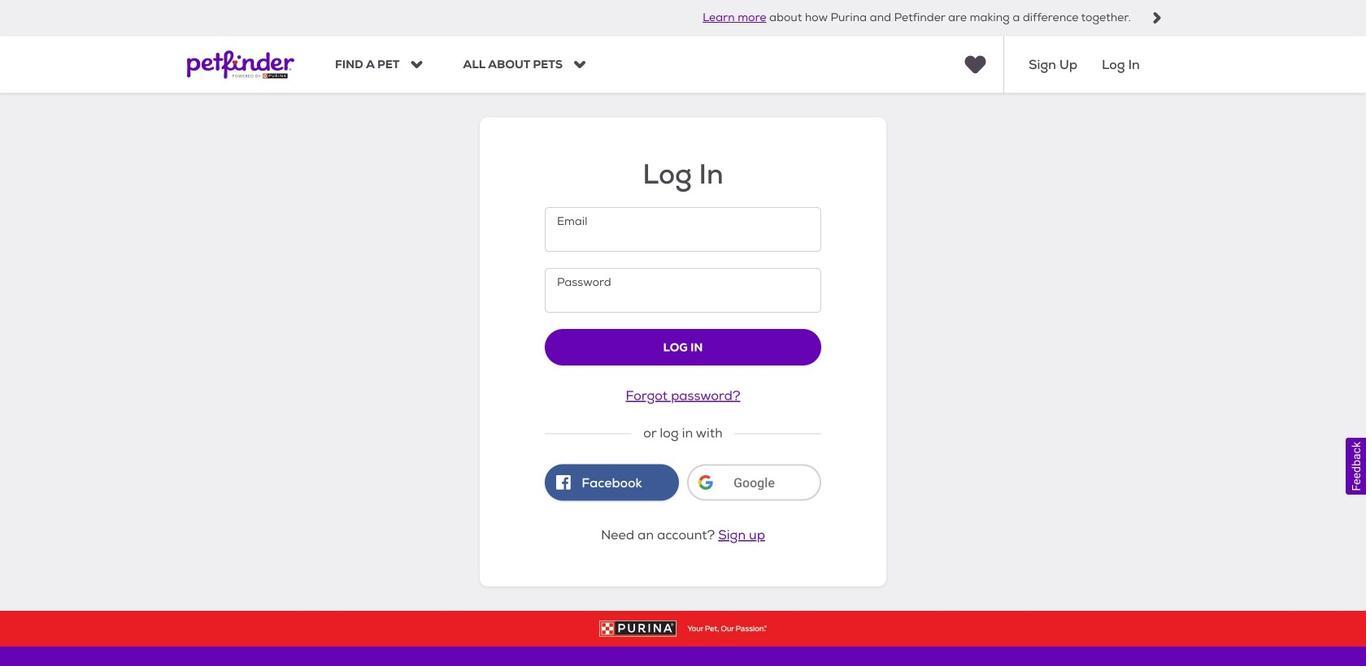 Task type: describe. For each thing, give the bounding box(es) containing it.
petfinder home image
[[187, 36, 294, 93]]



Task type: vqa. For each thing, say whether or not it's contained in the screenshot.
footer on the bottom
yes



Task type: locate. For each thing, give the bounding box(es) containing it.
footer
[[0, 612, 1366, 667]]

None email field
[[545, 208, 821, 252]]

None password field
[[545, 269, 821, 313]]

purina your pet, our passion image
[[0, 621, 1366, 638]]



